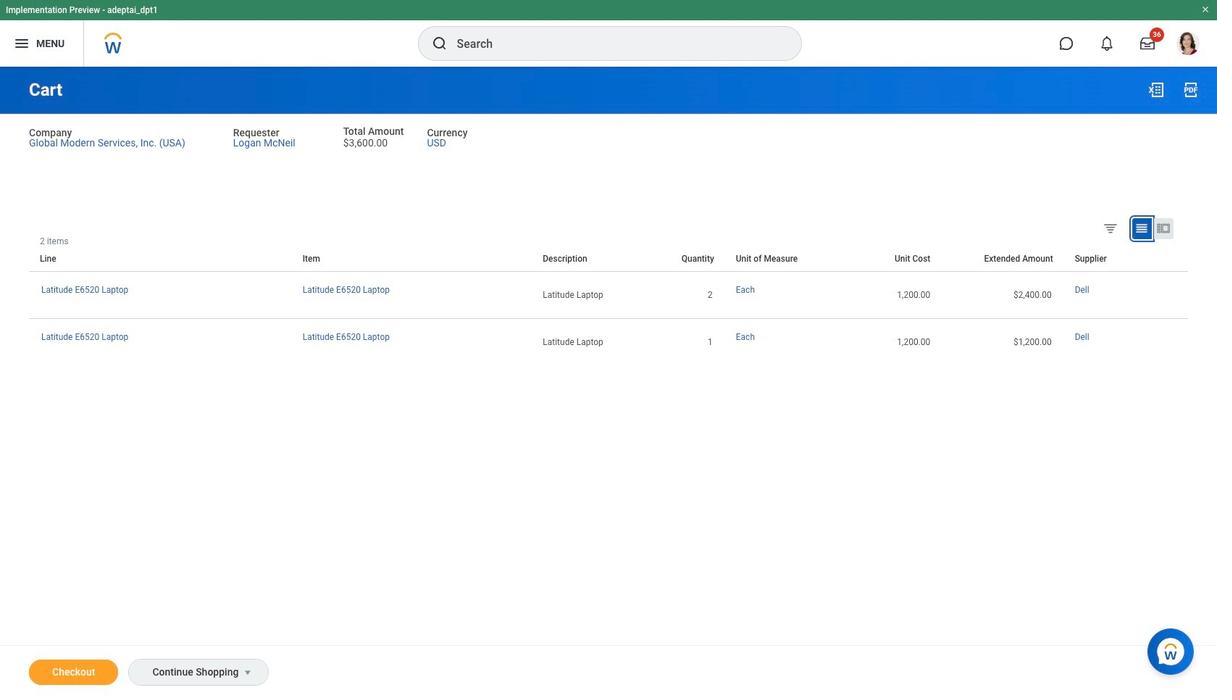 Task type: locate. For each thing, give the bounding box(es) containing it.
export to excel image
[[1148, 81, 1166, 99]]

banner
[[0, 0, 1218, 67]]

caret down image
[[240, 667, 257, 679]]

main content
[[0, 67, 1218, 698]]

toolbar
[[1178, 236, 1189, 246]]

search image
[[431, 35, 448, 52]]

select to filter grid data image
[[1103, 220, 1119, 235]]

Toggle to Grid view radio
[[1133, 218, 1153, 239]]

close environment banner image
[[1202, 5, 1211, 14]]

justify image
[[13, 35, 30, 52]]

option group
[[1100, 217, 1185, 242]]

Search Workday  search field
[[457, 28, 772, 59]]

view printable version (pdf) image
[[1183, 81, 1201, 99]]



Task type: describe. For each thing, give the bounding box(es) containing it.
notifications large image
[[1100, 36, 1115, 51]]

toggle to grid view image
[[1135, 221, 1150, 235]]

inbox large image
[[1141, 36, 1156, 51]]

Toggle to List Detail view radio
[[1155, 218, 1174, 239]]

profile logan mcneil image
[[1177, 32, 1201, 58]]

toggle to list detail view image
[[1157, 221, 1172, 235]]



Task type: vqa. For each thing, say whether or not it's contained in the screenshot.
Toggle to List Detail view image
yes



